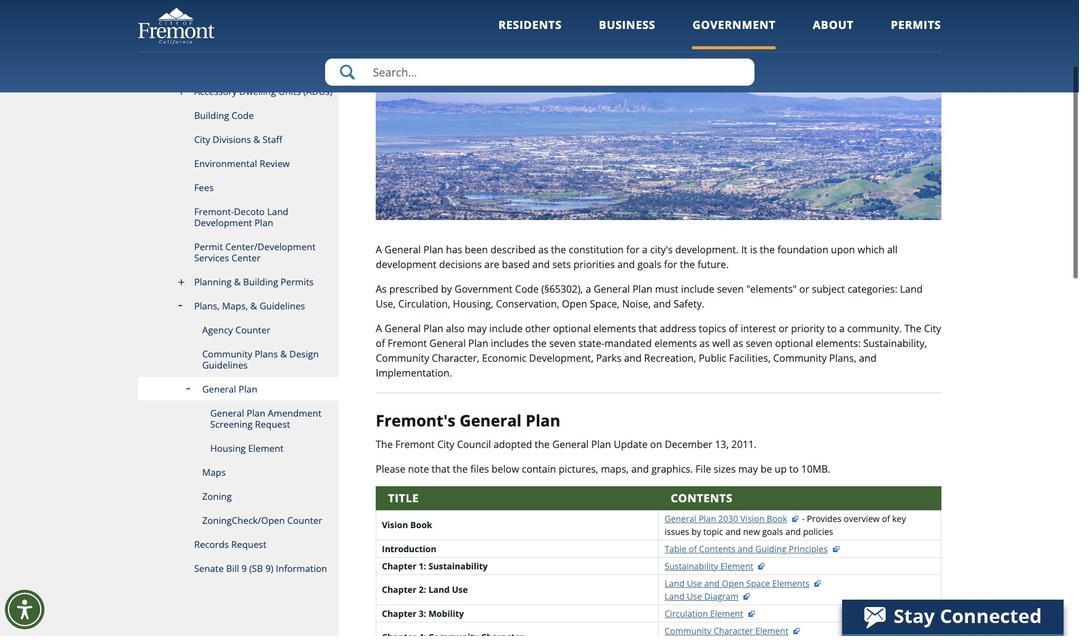 Task type: describe. For each thing, give the bounding box(es) containing it.
1 horizontal spatial community
[[376, 352, 429, 365]]

maps,
[[222, 300, 248, 312]]

1 vertical spatial optional
[[775, 337, 813, 351]]

counter for agency counter
[[235, 324, 271, 336]]

0 horizontal spatial vision
[[382, 520, 408, 532]]

9)
[[265, 563, 274, 575]]

plan inside fremont-decoto land development plan
[[255, 217, 273, 229]]

community.
[[848, 322, 902, 336]]

as
[[376, 283, 387, 296]]

general inside general plan amendment screening request
[[210, 407, 244, 420]]

sizes
[[714, 463, 736, 476]]

chapter for chapter 1: sustainability
[[382, 561, 417, 573]]

update
[[614, 438, 648, 452]]

fremont-
[[194, 206, 234, 218]]

element for circulation element
[[710, 608, 744, 620]]

seven inside as prescribed by government code (§65302), a general plan must include seven "elements" or subject categories: land use, circulation, housing, conservation, open space, noise, and safety.
[[717, 283, 744, 296]]

and left sets
[[533, 258, 550, 272]]

by inside - provides overview of key issues by topic and new goals and policies
[[692, 526, 701, 538]]

use up land use diagram link
[[687, 578, 702, 590]]

table
[[665, 544, 687, 555]]

1 horizontal spatial permits
[[891, 17, 942, 32]]

records
[[194, 539, 229, 551]]

planning
[[194, 276, 232, 288]]

plan up the fremont city council adopted the general plan update on december 13, 2011.
[[526, 410, 561, 432]]

general plan
[[202, 383, 257, 396]]

city's
[[650, 243, 673, 257]]

include inside the a general plan also may include other optional elements that address topics of interest or priority to a community. the city of fremont general plan includes the seven state-mandated elements as well as seven optional elements: sustainability, community character, economic development, parks and recreation, public facilities, community plans, and implementation.
[[489, 322, 523, 336]]

goals inside - provides overview of key issues by topic and new goals and policies
[[763, 526, 784, 538]]

sustainability element
[[665, 561, 754, 573]]

1 horizontal spatial as
[[700, 337, 710, 351]]

general down "use,"
[[385, 322, 421, 336]]

element for sustainability element
[[721, 561, 754, 573]]

vision book
[[382, 520, 432, 532]]

- link
[[932, 50, 944, 61]]

file
[[696, 463, 711, 476]]

must
[[655, 283, 679, 296]]

plans
[[255, 348, 278, 360]]

records request link
[[138, 533, 339, 557]]

overview
[[844, 513, 880, 525]]

& for plans
[[280, 348, 287, 360]]

general down also
[[430, 337, 466, 351]]

zoningcheck/open counter link
[[138, 509, 339, 533]]

the left files
[[453, 463, 468, 476]]

general plan link
[[138, 378, 339, 402]]

mobility
[[429, 608, 464, 620]]

2 horizontal spatial community
[[773, 352, 827, 365]]

maps link
[[138, 461, 339, 485]]

zoning
[[202, 491, 232, 503]]

+ link
[[918, 50, 932, 61]]

1 vertical spatial elements
[[655, 337, 697, 351]]

feedback link
[[821, 50, 869, 61]]

foundation
[[778, 243, 829, 257]]

public
[[699, 352, 727, 365]]

other
[[525, 322, 551, 336]]

on
[[650, 438, 662, 452]]

use,
[[376, 297, 396, 311]]

residents link
[[499, 17, 562, 49]]

be
[[761, 463, 772, 476]]

code inside as prescribed by government code (§65302), a general plan must include seven "elements" or subject categories: land use, circulation, housing, conservation, open space, noise, and safety.
[[515, 283, 539, 296]]

development
[[376, 258, 437, 272]]

priority
[[791, 322, 825, 336]]

1 vertical spatial for
[[664, 258, 678, 272]]

1 horizontal spatial building
[[243, 276, 278, 288]]

2 horizontal spatial seven
[[746, 337, 773, 351]]

- provides overview of key issues by topic and new goals and policies
[[665, 513, 906, 538]]

space,
[[590, 297, 620, 311]]

0 vertical spatial optional
[[553, 322, 591, 336]]

plan inside general plan amendment screening request
[[247, 407, 265, 420]]

issues
[[665, 526, 690, 538]]

accessory dwelling units (adus)
[[194, 85, 333, 98]]

& for maps,
[[250, 300, 257, 312]]

future.
[[698, 258, 729, 272]]

sustainability element link
[[665, 561, 766, 573]]

(sb
[[249, 563, 263, 575]]

environmental
[[194, 157, 257, 170]]

general plan amendment screening request
[[210, 407, 322, 431]]

land use diagram link
[[665, 591, 751, 603]]

2030
[[719, 513, 738, 525]]

state-
[[579, 337, 605, 351]]

environmental review link
[[138, 152, 339, 176]]

diagram
[[705, 591, 739, 603]]

counter for zoningcheck/open counter
[[287, 515, 322, 527]]

of right table
[[689, 544, 697, 555]]

plan up please note that the files below contain pictures, maps, and graphics. file sizes may be up to 10mb.
[[591, 438, 611, 452]]

economic
[[482, 352, 527, 365]]

city divisions & staff link
[[138, 128, 339, 152]]

1 vertical spatial fremont
[[395, 438, 435, 452]]

fremont-decoto land development plan link
[[138, 200, 339, 235]]

files
[[471, 463, 489, 476]]

0 horizontal spatial book
[[411, 520, 432, 532]]

fees
[[194, 181, 214, 194]]

business
[[599, 17, 656, 32]]

agency counter
[[202, 324, 271, 336]]

a for a general plan has been described as the constitution for a city's development. it is the foundation upon which all development decisions are based and sets priorities and goals for the future.
[[376, 243, 382, 257]]

the right is
[[760, 243, 775, 257]]

- for - provides overview of key issues by topic and new goals and policies
[[802, 513, 805, 525]]

plan up "topic"
[[699, 513, 716, 525]]

0 horizontal spatial plans,
[[194, 300, 220, 312]]

+
[[928, 50, 932, 61]]

- for - "link"
[[942, 50, 944, 61]]

below
[[492, 463, 519, 476]]

subject
[[812, 283, 845, 296]]

conservation,
[[496, 297, 560, 311]]

building inside 'link'
[[194, 109, 229, 122]]

(adus)
[[303, 85, 333, 98]]

building code
[[194, 109, 254, 122]]

the inside the a general plan also may include other optional elements that address topics of interest or priority to a community. the city of fremont general plan includes the seven state-mandated elements as well as seven optional elements: sustainability, community character, economic development, parks and recreation, public facilities, community plans, and implementation.
[[905, 322, 922, 336]]

noise,
[[622, 297, 651, 311]]

chapter 2: land use
[[382, 585, 468, 596]]

information
[[276, 563, 327, 575]]

units
[[279, 85, 301, 98]]

interest
[[741, 322, 776, 336]]

0 vertical spatial contents
[[671, 491, 733, 506]]

community inside community plans & design guidelines
[[202, 348, 252, 360]]

is
[[750, 243, 758, 257]]

1 vertical spatial request
[[231, 539, 267, 551]]

a inside a general plan has been described as the constitution for a city's development. it is the foundation upon which all development decisions are based and sets priorities and goals for the future.
[[642, 243, 648, 257]]

font size: link
[[878, 51, 914, 62]]

2 sustainability from the left
[[665, 561, 718, 573]]

table of contents and guiding principles link
[[665, 544, 840, 555]]

principles
[[789, 544, 828, 555]]

or inside as prescribed by government code (§65302), a general plan must include seven "elements" or subject categories: land use, circulation, housing, conservation, open space, noise, and safety.
[[800, 283, 810, 296]]

1 horizontal spatial guidelines
[[260, 300, 305, 312]]

and down 'new' at the bottom right of page
[[738, 544, 753, 555]]

the up sets
[[551, 243, 566, 257]]

plan inside a general plan has been described as the constitution for a city's development. it is the foundation upon which all development decisions are based and sets priorities and goals for the future.
[[424, 243, 444, 257]]

land inside fremont-decoto land development plan
[[267, 206, 289, 218]]

a inside the a general plan also may include other optional elements that address topics of interest or priority to a community. the city of fremont general plan includes the seven state-mandated elements as well as seven optional elements: sustainability, community character, economic development, parks and recreation, public facilities, community plans, and implementation.
[[840, 322, 845, 336]]

0 horizontal spatial for
[[626, 243, 640, 257]]

element for housing element
[[248, 443, 284, 455]]

amendment
[[268, 407, 322, 420]]

please note that the files below contain pictures, maps, and graphics. file sizes may be up to 10mb.
[[376, 463, 831, 476]]

general down community plans & design guidelines link
[[202, 383, 236, 396]]

and down the mandated
[[624, 352, 642, 365]]

categories:
[[848, 283, 898, 296]]

development,
[[529, 352, 594, 365]]

space
[[747, 578, 770, 590]]

the down development.
[[680, 258, 695, 272]]

business link
[[599, 17, 656, 49]]



Task type: locate. For each thing, give the bounding box(es) containing it.
or left priority
[[779, 322, 789, 336]]

guidelines down planning & building permits
[[260, 300, 305, 312]]

the up contain on the bottom
[[535, 438, 550, 452]]

community plans & design guidelines link
[[138, 343, 339, 378]]

as inside a general plan has been described as the constitution for a city's development. it is the foundation upon which all development decisions are based and sets priorities and goals for the future.
[[538, 243, 549, 257]]

agency counter link
[[138, 318, 339, 343]]

1 horizontal spatial that
[[639, 322, 657, 336]]

open down (§65302),
[[562, 297, 587, 311]]

may left be at bottom
[[739, 463, 758, 476]]

topic
[[704, 526, 724, 538]]

10mb.
[[802, 463, 831, 476]]

1 horizontal spatial elements
[[655, 337, 697, 351]]

general up development at the top left
[[385, 243, 421, 257]]

well
[[713, 337, 731, 351]]

1 vertical spatial plans,
[[830, 352, 857, 365]]

vision up the introduction
[[382, 520, 408, 532]]

& right the maps,
[[250, 300, 257, 312]]

1 horizontal spatial to
[[827, 322, 837, 336]]

elements down address
[[655, 337, 697, 351]]

provides
[[807, 513, 842, 525]]

code inside 'link'
[[232, 109, 254, 122]]

plans, maps, & guidelines link
[[138, 294, 339, 318]]

1 vertical spatial contents
[[699, 544, 736, 555]]

sustainability down table
[[665, 561, 718, 573]]

1 sustainability from the left
[[429, 561, 488, 573]]

0 vertical spatial chapter
[[382, 561, 417, 573]]

0 horizontal spatial as
[[538, 243, 549, 257]]

0 vertical spatial to
[[827, 322, 837, 336]]

2 vertical spatial a
[[840, 322, 845, 336]]

elements up the mandated
[[594, 322, 636, 336]]

0 horizontal spatial counter
[[235, 324, 271, 336]]

general inside as prescribed by government code (§65302), a general plan must include seven "elements" or subject categories: land use, circulation, housing, conservation, open space, noise, and safety.
[[594, 283, 630, 296]]

for left city's
[[626, 243, 640, 257]]

1 horizontal spatial goals
[[763, 526, 784, 538]]

a
[[376, 243, 382, 257], [376, 322, 382, 336]]

policies
[[803, 526, 834, 538]]

& right plans
[[280, 348, 287, 360]]

topics
[[699, 322, 726, 336]]

general up council
[[460, 410, 522, 432]]

seven down interest
[[746, 337, 773, 351]]

adopted
[[494, 438, 532, 452]]

-
[[942, 50, 944, 61], [802, 513, 805, 525]]

a up space,
[[586, 283, 591, 296]]

0 vertical spatial government
[[693, 17, 776, 32]]

2 horizontal spatial as
[[733, 337, 743, 351]]

are
[[485, 258, 500, 272]]

character,
[[432, 352, 480, 365]]

seven up "development,"
[[549, 337, 576, 351]]

about link
[[813, 17, 854, 49]]

book up the introduction
[[411, 520, 432, 532]]

open up diagram
[[722, 578, 744, 590]]

contents up sustainability element link
[[699, 544, 736, 555]]

development
[[194, 217, 252, 229]]

3:
[[419, 608, 426, 620]]

0 horizontal spatial by
[[441, 283, 452, 296]]

0 horizontal spatial or
[[779, 322, 789, 336]]

guiding
[[756, 544, 787, 555]]

0 horizontal spatial the
[[376, 438, 393, 452]]

sets
[[553, 258, 571, 272]]

0 horizontal spatial city
[[194, 133, 210, 146]]

0 vertical spatial a
[[642, 243, 648, 257]]

elements
[[773, 578, 810, 590]]

& up the maps,
[[234, 276, 241, 288]]

accessory
[[194, 85, 237, 98]]

by
[[441, 283, 452, 296], [692, 526, 701, 538]]

0 horizontal spatial permits
[[281, 276, 314, 288]]

may right also
[[467, 322, 487, 336]]

1 vertical spatial open
[[722, 578, 744, 590]]

plans, down elements:
[[830, 352, 857, 365]]

0 horizontal spatial seven
[[549, 337, 576, 351]]

- up policies
[[802, 513, 805, 525]]

1 horizontal spatial plans,
[[830, 352, 857, 365]]

a down "use,"
[[376, 322, 382, 336]]

2 chapter from the top
[[382, 585, 417, 596]]

introduction
[[382, 544, 437, 555]]

contents down file
[[671, 491, 733, 506]]

general plan image
[[376, 75, 942, 220]]

may inside the a general plan also may include other optional elements that address topics of interest or priority to a community. the city of fremont general plan includes the seven state-mandated elements as well as seven optional elements: sustainability, community character, economic development, parks and recreation, public facilities, community plans, and implementation.
[[467, 322, 487, 336]]

code down "accessory dwelling units (adus)" link
[[232, 109, 254, 122]]

1 vertical spatial element
[[721, 561, 754, 573]]

0 vertical spatial code
[[232, 109, 254, 122]]

or inside the a general plan also may include other optional elements that address topics of interest or priority to a community. the city of fremont general plan includes the seven state-mandated elements as well as seven optional elements: sustainability, community character, economic development, parks and recreation, public facilities, community plans, and implementation.
[[779, 322, 789, 336]]

a general plan has been described as the constitution for a city's development. it is the foundation upon which all development decisions are based and sets priorities and goals for the future.
[[376, 243, 898, 272]]

1 horizontal spatial counter
[[287, 515, 322, 527]]

13,
[[715, 438, 729, 452]]

0 horizontal spatial -
[[802, 513, 805, 525]]

2 vertical spatial city
[[437, 438, 455, 452]]

code up 'conservation,' in the top of the page
[[515, 283, 539, 296]]

a inside the a general plan also may include other optional elements that address topics of interest or priority to a community. the city of fremont general plan includes the seven state-mandated elements as well as seven optional elements: sustainability, community character, economic development, parks and recreation, public facilities, community plans, and implementation.
[[376, 322, 382, 336]]

1 vertical spatial may
[[739, 463, 758, 476]]

recreation,
[[644, 352, 696, 365]]

goals up guiding
[[763, 526, 784, 538]]

1 horizontal spatial sustainability
[[665, 561, 718, 573]]

described
[[491, 243, 536, 257]]

chapter for chapter 2: land use
[[382, 585, 417, 596]]

0 vertical spatial fremont
[[388, 337, 427, 351]]

& inside community plans & design guidelines
[[280, 348, 287, 360]]

accessory dwelling units (adus) link
[[138, 80, 339, 104]]

0 vertical spatial city
[[194, 133, 210, 146]]

0 vertical spatial -
[[942, 50, 944, 61]]

0 vertical spatial include
[[681, 283, 715, 296]]

as right well
[[733, 337, 743, 351]]

plan down general plan link
[[247, 407, 265, 420]]

plan up center/development
[[255, 217, 273, 229]]

Search text field
[[325, 59, 755, 86]]

of
[[729, 322, 738, 336], [376, 337, 385, 351], [882, 513, 890, 525], [689, 544, 697, 555]]

city inside city divisions & staff link
[[194, 133, 210, 146]]

stay connected image
[[842, 601, 1063, 635]]

to for 10mb.
[[790, 463, 799, 476]]

0 horizontal spatial building
[[194, 109, 229, 122]]

0 vertical spatial permits
[[891, 17, 942, 32]]

1 vertical spatial city
[[924, 322, 942, 336]]

3 chapter from the top
[[382, 608, 417, 620]]

plans, down planning
[[194, 300, 220, 312]]

0 vertical spatial for
[[626, 243, 640, 257]]

it
[[742, 243, 748, 257]]

the up the please
[[376, 438, 393, 452]]

and inside land use and open space elements land use diagram
[[705, 578, 720, 590]]

use up circulation
[[687, 591, 702, 603]]

1 horizontal spatial code
[[515, 283, 539, 296]]

1 horizontal spatial for
[[664, 258, 678, 272]]

goals
[[638, 258, 662, 272], [763, 526, 784, 538]]

circulation
[[665, 608, 708, 620]]

decisions
[[439, 258, 482, 272]]

based
[[502, 258, 530, 272]]

1 vertical spatial or
[[779, 322, 789, 336]]

1 vertical spatial code
[[515, 283, 539, 296]]

open inside as prescribed by government code (§65302), a general plan must include seven "elements" or subject categories: land use, circulation, housing, conservation, open space, noise, and safety.
[[562, 297, 587, 311]]

1 vertical spatial -
[[802, 513, 805, 525]]

and down community.
[[859, 352, 877, 365]]

government inside as prescribed by government code (§65302), a general plan must include seven "elements" or subject categories: land use, circulation, housing, conservation, open space, noise, and safety.
[[455, 283, 513, 296]]

the fremont city council adopted the general plan update on december 13, 2011.
[[376, 438, 757, 452]]

staff
[[263, 133, 282, 146]]

housing,
[[453, 297, 494, 311]]

1 vertical spatial goals
[[763, 526, 784, 538]]

1 vertical spatial by
[[692, 526, 701, 538]]

general plan 2030 vision book link
[[665, 513, 800, 525]]

bill
[[226, 563, 239, 575]]

0 vertical spatial the
[[905, 322, 922, 336]]

community up implementation.
[[376, 352, 429, 365]]

0 vertical spatial building
[[194, 109, 229, 122]]

1 vertical spatial a
[[586, 283, 591, 296]]

for
[[626, 243, 640, 257], [664, 258, 678, 272]]

guidelines up general plan
[[202, 359, 248, 372]]

about
[[813, 17, 854, 32]]

land inside as prescribed by government code (§65302), a general plan must include seven "elements" or subject categories: land use, circulation, housing, conservation, open space, noise, and safety.
[[900, 283, 923, 296]]

optional up state-
[[553, 322, 591, 336]]

and
[[533, 258, 550, 272], [618, 258, 635, 272], [654, 297, 671, 311], [624, 352, 642, 365], [859, 352, 877, 365], [632, 463, 649, 476], [726, 526, 741, 538], [786, 526, 801, 538], [738, 544, 753, 555], [705, 578, 720, 590]]

chapter left 2:
[[382, 585, 417, 596]]

goals down city's
[[638, 258, 662, 272]]

& left the staff
[[254, 133, 260, 146]]

of up well
[[729, 322, 738, 336]]

a inside a general plan has been described as the constitution for a city's development. it is the foundation upon which all development decisions are based and sets priorities and goals for the future.
[[376, 243, 382, 257]]

0 vertical spatial by
[[441, 283, 452, 296]]

1 horizontal spatial seven
[[717, 283, 744, 296]]

guidelines inside community plans & design guidelines
[[202, 359, 248, 372]]

and up principles
[[786, 526, 801, 538]]

2 vertical spatial chapter
[[382, 608, 417, 620]]

(§65302),
[[542, 283, 583, 296]]

or left subject
[[800, 283, 810, 296]]

to for a
[[827, 322, 837, 336]]

permits up + link at top
[[891, 17, 942, 32]]

a for a general plan also may include other optional elements that address topics of interest or priority to a community. the city of fremont general plan includes the seven state-mandated elements as well as seven optional elements: sustainability, community character, economic development, parks and recreation, public facilities, community plans, and implementation.
[[376, 322, 382, 336]]

chapter down the introduction
[[382, 561, 417, 573]]

has
[[446, 243, 462, 257]]

1 vertical spatial building
[[243, 276, 278, 288]]

fremont up implementation.
[[388, 337, 427, 351]]

1 horizontal spatial -
[[942, 50, 944, 61]]

1 vertical spatial the
[[376, 438, 393, 452]]

2011.
[[732, 438, 757, 452]]

goals inside a general plan has been described as the constitution for a city's development. it is the foundation upon which all development decisions are based and sets priorities and goals for the future.
[[638, 258, 662, 272]]

permit
[[194, 241, 223, 253]]

chapter
[[382, 561, 417, 573], [382, 585, 417, 596], [382, 608, 417, 620]]

seven down 'future.'
[[717, 283, 744, 296]]

building up plans, maps, & guidelines
[[243, 276, 278, 288]]

building down "accessory"
[[194, 109, 229, 122]]

0 vertical spatial guidelines
[[260, 300, 305, 312]]

plans, maps, & guidelines
[[194, 300, 305, 312]]

and inside as prescribed by government code (§65302), a general plan must include seven "elements" or subject categories: land use, circulation, housing, conservation, open space, noise, and safety.
[[654, 297, 671, 311]]

0 horizontal spatial include
[[489, 322, 523, 336]]

plan up character,
[[469, 337, 489, 351]]

maps,
[[601, 463, 629, 476]]

a left city's
[[642, 243, 648, 257]]

by up circulation,
[[441, 283, 452, 296]]

facilities,
[[729, 352, 771, 365]]

0 vertical spatial that
[[639, 322, 657, 336]]

of down "use,"
[[376, 337, 385, 351]]

request up 9
[[231, 539, 267, 551]]

that right note
[[432, 463, 450, 476]]

1 horizontal spatial open
[[722, 578, 744, 590]]

general down general plan
[[210, 407, 244, 420]]

the inside the a general plan also may include other optional elements that address topics of interest or priority to a community. the city of fremont general plan includes the seven state-mandated elements as well as seven optional elements: sustainability, community character, economic development, parks and recreation, public facilities, community plans, and implementation.
[[532, 337, 547, 351]]

element up land use and open space elements link in the right bottom of the page
[[721, 561, 754, 573]]

0 vertical spatial open
[[562, 297, 587, 311]]

divisions
[[213, 133, 251, 146]]

by left "topic"
[[692, 526, 701, 538]]

0 horizontal spatial guidelines
[[202, 359, 248, 372]]

chapter 3: mobility
[[382, 608, 464, 620]]

1 vertical spatial include
[[489, 322, 523, 336]]

0 horizontal spatial that
[[432, 463, 450, 476]]

request inside general plan amendment screening request
[[255, 418, 290, 431]]

0 horizontal spatial may
[[467, 322, 487, 336]]

plan down community plans & design guidelines link
[[239, 383, 257, 396]]

fremont down fremont's
[[395, 438, 435, 452]]

of inside - provides overview of key issues by topic and new goals and policies
[[882, 513, 890, 525]]

permits down center/development
[[281, 276, 314, 288]]

circulation element
[[665, 608, 744, 620]]

a inside as prescribed by government code (§65302), a general plan must include seven "elements" or subject categories: land use, circulation, housing, conservation, open space, noise, and safety.
[[586, 283, 591, 296]]

counter
[[235, 324, 271, 336], [287, 515, 322, 527]]

general up issues
[[665, 513, 697, 525]]

1 vertical spatial counter
[[287, 515, 322, 527]]

0 vertical spatial counter
[[235, 324, 271, 336]]

and right priorities
[[618, 258, 635, 272]]

plan left has
[[424, 243, 444, 257]]

1 horizontal spatial optional
[[775, 337, 813, 351]]

review
[[260, 157, 290, 170]]

zoning link
[[138, 485, 339, 509]]

1 horizontal spatial book
[[767, 513, 788, 525]]

2 a from the top
[[376, 322, 382, 336]]

counter up information
[[287, 515, 322, 527]]

center
[[232, 252, 261, 264]]

parks
[[596, 352, 622, 365]]

general inside a general plan has been described as the constitution for a city's development. it is the foundation upon which all development decisions are based and sets priorities and goals for the future.
[[385, 243, 421, 257]]

1 chapter from the top
[[382, 561, 417, 573]]

sustainability,
[[864, 337, 927, 351]]

city up sustainability,
[[924, 322, 942, 336]]

1 vertical spatial that
[[432, 463, 450, 476]]

to inside the a general plan also may include other optional elements that address topics of interest or priority to a community. the city of fremont general plan includes the seven state-mandated elements as well as seven optional elements: sustainability, community character, economic development, parks and recreation, public facilities, community plans, and implementation.
[[827, 322, 837, 336]]

2 horizontal spatial city
[[924, 322, 942, 336]]

1 vertical spatial chapter
[[382, 585, 417, 596]]

a up elements:
[[840, 322, 845, 336]]

as right described
[[538, 243, 549, 257]]

2 vertical spatial element
[[710, 608, 744, 620]]

and right maps,
[[632, 463, 649, 476]]

the up sustainability,
[[905, 322, 922, 336]]

general up pictures,
[[553, 438, 589, 452]]

0 vertical spatial or
[[800, 283, 810, 296]]

chapter left the 3:
[[382, 608, 417, 620]]

fremont-decoto land development plan
[[194, 206, 289, 229]]

1 horizontal spatial by
[[692, 526, 701, 538]]

elements:
[[816, 337, 861, 351]]

vision up 'new' at the bottom right of page
[[741, 513, 765, 525]]

please
[[376, 463, 406, 476]]

1 a from the top
[[376, 243, 382, 257]]

chapter for chapter 3: mobility
[[382, 608, 417, 620]]

plan left also
[[424, 322, 444, 336]]

to right up
[[790, 463, 799, 476]]

circulation element link
[[665, 608, 756, 620]]

0 vertical spatial element
[[248, 443, 284, 455]]

and down general plan 2030 vision book link
[[726, 526, 741, 538]]

element down diagram
[[710, 608, 744, 620]]

include up safety. at the top of page
[[681, 283, 715, 296]]

1 horizontal spatial or
[[800, 283, 810, 296]]

font
[[878, 51, 895, 62]]

1 horizontal spatial the
[[905, 322, 922, 336]]

plan up noise,
[[633, 283, 653, 296]]

general up space,
[[594, 283, 630, 296]]

include
[[681, 283, 715, 296], [489, 322, 523, 336]]

1 horizontal spatial vision
[[741, 513, 765, 525]]

include inside as prescribed by government code (§65302), a general plan must include seven "elements" or subject categories: land use, circulation, housing, conservation, open space, noise, and safety.
[[681, 283, 715, 296]]

that inside the a general plan also may include other optional elements that address topics of interest or priority to a community. the city of fremont general plan includes the seven state-mandated elements as well as seven optional elements: sustainability, community character, economic development, parks and recreation, public facilities, community plans, and implementation.
[[639, 322, 657, 336]]

plan inside as prescribed by government code (§65302), a general plan must include seven "elements" or subject categories: land use, circulation, housing, conservation, open space, noise, and safety.
[[633, 283, 653, 296]]

use up mobility
[[452, 585, 468, 596]]

fremont inside the a general plan also may include other optional elements that address topics of interest or priority to a community. the city of fremont general plan includes the seven state-mandated elements as well as seven optional elements: sustainability, community character, economic development, parks and recreation, public facilities, community plans, and implementation.
[[388, 337, 427, 351]]

community down agency counter
[[202, 348, 252, 360]]

and up land use diagram link
[[705, 578, 720, 590]]

city left divisions
[[194, 133, 210, 146]]

city inside the a general plan also may include other optional elements that address topics of interest or priority to a community. the city of fremont general plan includes the seven state-mandated elements as well as seven optional elements: sustainability, community character, economic development, parks and recreation, public facilities, community plans, and implementation.
[[924, 322, 942, 336]]

0 horizontal spatial government
[[455, 283, 513, 296]]

book up guiding
[[767, 513, 788, 525]]

1 vertical spatial permits
[[281, 276, 314, 288]]

open inside land use and open space elements land use diagram
[[722, 578, 744, 590]]

0 vertical spatial goals
[[638, 258, 662, 272]]

& for divisions
[[254, 133, 260, 146]]

0 horizontal spatial sustainability
[[429, 561, 488, 573]]

new
[[743, 526, 760, 538]]

request up housing element
[[255, 418, 290, 431]]

address
[[660, 322, 696, 336]]

0 vertical spatial plans,
[[194, 300, 220, 312]]

by inside as prescribed by government code (§65302), a general plan must include seven "elements" or subject categories: land use, circulation, housing, conservation, open space, noise, and safety.
[[441, 283, 452, 296]]

0 vertical spatial elements
[[594, 322, 636, 336]]

0 horizontal spatial open
[[562, 297, 587, 311]]

0 horizontal spatial elements
[[594, 322, 636, 336]]

1 vertical spatial government
[[455, 283, 513, 296]]

city left council
[[437, 438, 455, 452]]

font size:
[[878, 51, 914, 62]]

counter down plans, maps, & guidelines
[[235, 324, 271, 336]]

- inside - provides overview of key issues by topic and new goals and policies
[[802, 513, 805, 525]]

community down priority
[[773, 352, 827, 365]]

title
[[388, 491, 419, 506]]

0 horizontal spatial code
[[232, 109, 254, 122]]

size:
[[897, 51, 914, 62]]

seven
[[717, 283, 744, 296], [549, 337, 576, 351], [746, 337, 773, 351]]

0 horizontal spatial a
[[586, 283, 591, 296]]

fremont's
[[376, 410, 456, 432]]

sustainability right 1:
[[429, 561, 488, 573]]

0 vertical spatial request
[[255, 418, 290, 431]]

senate bill 9 (sb 9) information
[[194, 563, 327, 575]]

plans, inside the a general plan also may include other optional elements that address topics of interest or priority to a community. the city of fremont general plan includes the seven state-mandated elements as well as seven optional elements: sustainability, community character, economic development, parks and recreation, public facilities, community plans, and implementation.
[[830, 352, 857, 365]]

chapter 1: sustainability
[[382, 561, 488, 573]]



Task type: vqa. For each thing, say whether or not it's contained in the screenshot.
Decoto on the left of the page
yes



